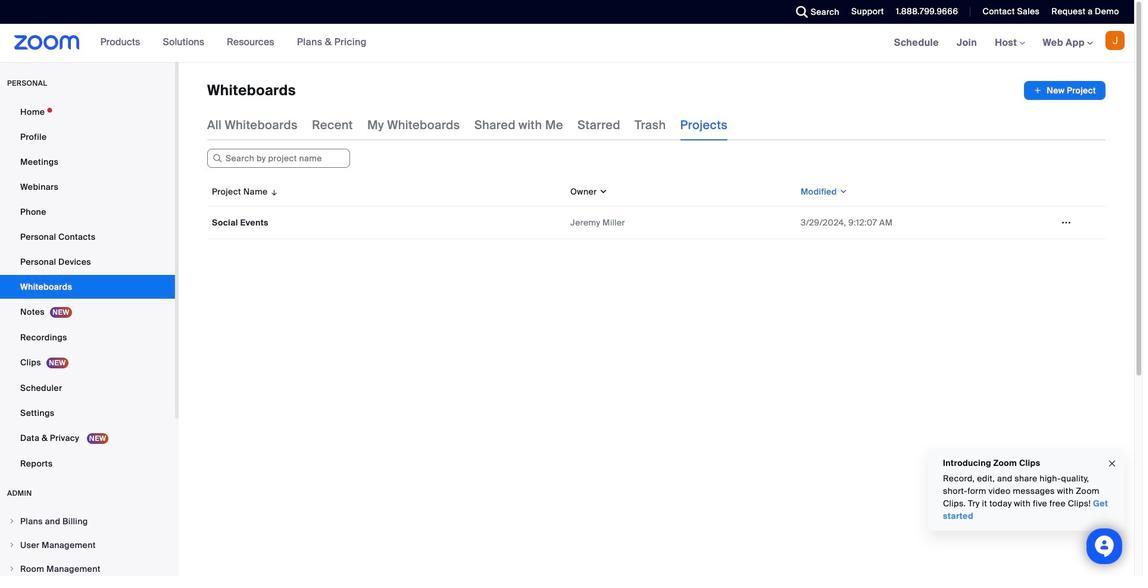 Task type: describe. For each thing, give the bounding box(es) containing it.
down image
[[837, 186, 848, 198]]

right image
[[8, 566, 15, 573]]

1 menu item from the top
[[0, 510, 175, 533]]

admin menu menu
[[0, 510, 175, 576]]

arrow down image
[[268, 185, 279, 199]]

Search text field
[[207, 149, 350, 168]]

personal menu menu
[[0, 100, 175, 477]]

3 menu item from the top
[[0, 558, 175, 576]]

tabs of all whiteboard page tab list
[[207, 110, 728, 141]]

right image for 2nd menu item
[[8, 542, 15, 549]]

edit project image
[[1057, 217, 1076, 228]]

zoom logo image
[[14, 35, 80, 50]]



Task type: locate. For each thing, give the bounding box(es) containing it.
banner
[[0, 24, 1134, 63]]

1 right image from the top
[[8, 518, 15, 525]]

0 vertical spatial right image
[[8, 518, 15, 525]]

add image
[[1034, 85, 1042, 96]]

profile picture image
[[1106, 31, 1125, 50]]

right image
[[8, 518, 15, 525], [8, 542, 15, 549]]

application
[[207, 177, 1115, 248]]

close image
[[1107, 457, 1117, 471]]

1 vertical spatial menu item
[[0, 534, 175, 557]]

1 vertical spatial right image
[[8, 542, 15, 549]]

2 right image from the top
[[8, 542, 15, 549]]

0 vertical spatial menu item
[[0, 510, 175, 533]]

meetings navigation
[[885, 24, 1134, 63]]

2 vertical spatial menu item
[[0, 558, 175, 576]]

2 menu item from the top
[[0, 534, 175, 557]]

right image for first menu item
[[8, 518, 15, 525]]

product information navigation
[[91, 24, 376, 62]]

menu item
[[0, 510, 175, 533], [0, 534, 175, 557], [0, 558, 175, 576]]

down image
[[597, 186, 608, 198]]



Task type: vqa. For each thing, say whether or not it's contained in the screenshot.
Close image
yes



